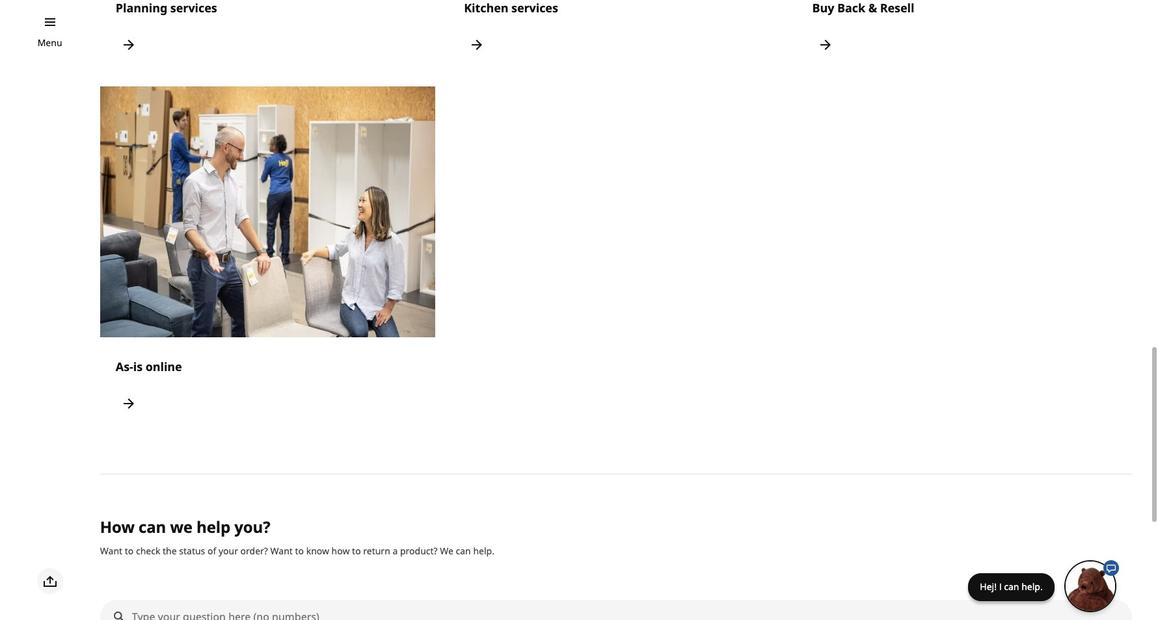 Task type: vqa. For each thing, say whether or not it's contained in the screenshot.
the We
yes



Task type: describe. For each thing, give the bounding box(es) containing it.
0 horizontal spatial help.
[[473, 546, 495, 558]]

2 to from the left
[[295, 546, 304, 558]]

status
[[179, 546, 205, 558]]

a
[[393, 546, 398, 558]]

help. inside button
[[1022, 581, 1043, 593]]

of
[[208, 546, 216, 558]]

know
[[306, 546, 329, 558]]

check
[[136, 546, 160, 558]]

help
[[197, 517, 230, 539]]

menu
[[38, 36, 62, 49]]

order?
[[241, 546, 268, 558]]

the
[[163, 546, 177, 558]]

is
[[133, 360, 143, 375]]

1 vertical spatial can
[[456, 546, 471, 558]]

return
[[363, 546, 390, 558]]

i
[[1000, 581, 1002, 593]]

0 horizontal spatial can
[[139, 517, 166, 539]]

hej! i can help.
[[980, 581, 1043, 593]]

you?
[[234, 517, 270, 539]]

menu button
[[38, 36, 62, 50]]



Task type: locate. For each thing, give the bounding box(es) containing it.
2 horizontal spatial can
[[1004, 581, 1020, 593]]

to right how
[[352, 546, 361, 558]]

how
[[100, 517, 135, 539]]

hej!
[[980, 581, 997, 593]]

want down 'how'
[[100, 546, 122, 558]]

help. right the i
[[1022, 581, 1043, 593]]

as-is online
[[116, 360, 182, 375]]

2 vertical spatial can
[[1004, 581, 1020, 593]]

0 vertical spatial help.
[[473, 546, 495, 558]]

1 horizontal spatial want
[[270, 546, 293, 558]]

want right the order?
[[270, 546, 293, 558]]

1 horizontal spatial can
[[456, 546, 471, 558]]

0 vertical spatial can
[[139, 517, 166, 539]]

your
[[219, 546, 238, 558]]

online
[[146, 360, 182, 375]]

how can we help you?
[[100, 517, 270, 539]]

to left know
[[295, 546, 304, 558]]

we
[[170, 517, 193, 539]]

help. right we in the left bottom of the page
[[473, 546, 495, 558]]

3 to from the left
[[352, 546, 361, 558]]

1 horizontal spatial help.
[[1022, 581, 1043, 593]]

2 want from the left
[[270, 546, 293, 558]]

hej! i can help. button
[[969, 561, 1120, 613]]

can inside button
[[1004, 581, 1020, 593]]

Search search field
[[101, 602, 1132, 621]]

as-
[[116, 360, 133, 375]]

1 horizontal spatial to
[[295, 546, 304, 558]]

can right the i
[[1004, 581, 1020, 593]]

2 horizontal spatial to
[[352, 546, 361, 558]]

1 want from the left
[[100, 546, 122, 558]]

can right we in the left bottom of the page
[[456, 546, 471, 558]]

1 vertical spatial help.
[[1022, 581, 1043, 593]]

help.
[[473, 546, 495, 558], [1022, 581, 1043, 593]]

want to check the status of your order? want to know how to return a product? we can help.
[[100, 546, 495, 558]]

how
[[332, 546, 350, 558]]

1 to from the left
[[125, 546, 134, 558]]

can
[[139, 517, 166, 539], [456, 546, 471, 558], [1004, 581, 1020, 593]]

we
[[440, 546, 454, 558]]

to left check
[[125, 546, 134, 558]]

0 horizontal spatial to
[[125, 546, 134, 558]]

0 horizontal spatial want
[[100, 546, 122, 558]]

can up check
[[139, 517, 166, 539]]

product?
[[400, 546, 438, 558]]

as-is online link
[[100, 87, 436, 433]]

want
[[100, 546, 122, 558], [270, 546, 293, 558]]

to
[[125, 546, 134, 558], [295, 546, 304, 558], [352, 546, 361, 558]]



